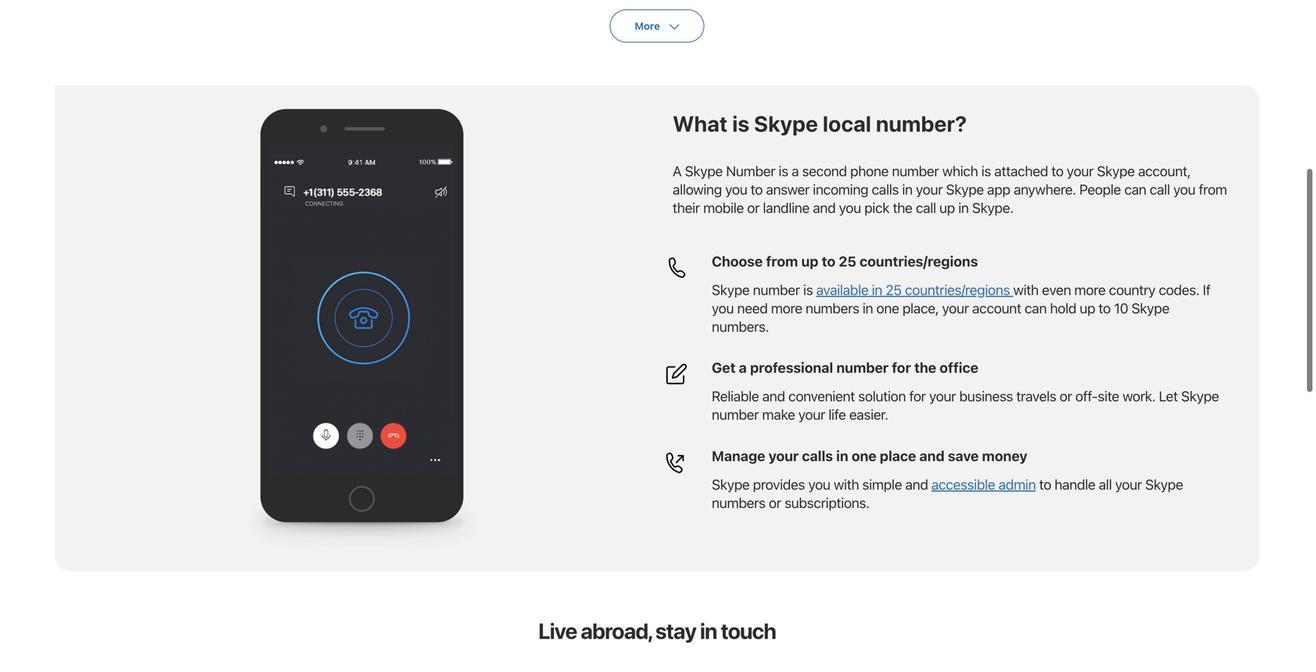Task type: vqa. For each thing, say whether or not it's contained in the screenshot.
the call inside Showing start calling by going to dialpad and dial the number and click on call
no



Task type: locate. For each thing, give the bounding box(es) containing it.
live abroad, stay in touch
[[538, 618, 776, 644]]

skype right all
[[1145, 476, 1183, 493]]

up right hold
[[1080, 300, 1095, 317]]

2 vertical spatial up
[[1080, 300, 1095, 317]]

call
[[1150, 181, 1170, 198], [916, 199, 936, 216]]

number down reliable
[[712, 406, 759, 423]]

you down account,
[[1173, 181, 1195, 198]]

1 vertical spatial calls
[[802, 448, 833, 465]]

and
[[813, 199, 836, 216], [762, 388, 785, 405], [919, 448, 945, 465], [905, 476, 928, 493]]

number left which
[[892, 163, 939, 180]]

you up the subscriptions. at bottom
[[808, 476, 830, 493]]

can
[[1124, 181, 1146, 198], [1025, 300, 1047, 317]]

0 vertical spatial or
[[747, 199, 760, 216]]

more button
[[610, 10, 704, 43]]

calls up pick
[[872, 181, 899, 198]]

numbers down available
[[806, 300, 859, 317]]

calls inside the a skype number is a second phone number which is attached to your skype account, allowing you to answer incoming calls in your skype app anywhere. people can call you from their mobile or landline and you pick the call up in skype.
[[872, 181, 899, 198]]

0 vertical spatial 25
[[839, 253, 856, 270]]

number
[[892, 163, 939, 180], [753, 282, 800, 298], [836, 360, 889, 376], [712, 406, 759, 423]]

you up mobile
[[725, 181, 747, 198]]

0 horizontal spatial can
[[1025, 300, 1047, 317]]

0 vertical spatial a
[[792, 163, 799, 180]]

up inside with even more country codes. if you need more numbers in one place, your account can hold up to 10 skype numbers.
[[1080, 300, 1095, 317]]

or down provides
[[769, 495, 781, 511]]

skype
[[754, 111, 818, 137], [685, 163, 723, 180], [1097, 163, 1135, 180], [946, 181, 984, 198], [712, 282, 750, 298], [1132, 300, 1169, 317], [1181, 388, 1219, 405], [712, 476, 750, 493], [1145, 476, 1183, 493]]

site
[[1098, 388, 1119, 405]]

save
[[948, 448, 979, 465]]

1 vertical spatial from
[[766, 253, 798, 270]]

professional
[[750, 360, 833, 376]]

to
[[1051, 163, 1063, 180], [751, 181, 763, 198], [822, 253, 835, 270], [1099, 300, 1111, 317], [1039, 476, 1051, 493]]

one
[[876, 300, 899, 317], [852, 448, 877, 465]]

choose from up to 25 countries/regions
[[712, 253, 978, 270]]

call right pick
[[916, 199, 936, 216]]

more
[[635, 20, 660, 32]]

the
[[893, 199, 912, 216], [914, 360, 936, 376]]

1 vertical spatial can
[[1025, 300, 1047, 317]]

1 horizontal spatial or
[[769, 495, 781, 511]]

1 vertical spatial up
[[801, 253, 818, 270]]

one down skype number is available in 25 countries/regions
[[876, 300, 899, 317]]

a right get
[[739, 360, 747, 376]]

can down account,
[[1124, 181, 1146, 198]]

in right available
[[872, 282, 882, 298]]

countries/regions
[[860, 253, 978, 270], [905, 282, 1010, 298]]

25 right available
[[886, 282, 902, 298]]

1 vertical spatial countries/regions
[[905, 282, 1010, 298]]

25 up available
[[839, 253, 856, 270]]

to handle all your skype numbers or subscriptions.
[[712, 476, 1183, 511]]

2 vertical spatial or
[[769, 495, 781, 511]]

a up answer
[[792, 163, 799, 180]]

can inside the a skype number is a second phone number which is attached to your skype account, allowing you to answer incoming calls in your skype app anywhere. people can call you from their mobile or landline and you pick the call up in skype.
[[1124, 181, 1146, 198]]

skype provides you with simple and accessible admin
[[712, 476, 1036, 493]]

up
[[939, 199, 955, 216], [801, 253, 818, 270], [1080, 300, 1095, 317]]

to left '10'
[[1099, 300, 1111, 317]]

is right what
[[732, 111, 749, 137]]

skype.
[[972, 199, 1014, 216]]

1 horizontal spatial more
[[1074, 282, 1106, 298]]

business
[[959, 388, 1013, 405]]

numbers
[[806, 300, 859, 317], [712, 495, 765, 511]]

or
[[747, 199, 760, 216], [1060, 388, 1072, 405], [769, 495, 781, 511]]

more right need
[[771, 300, 802, 317]]

0 vertical spatial from
[[1199, 181, 1227, 198]]

up inside the a skype number is a second phone number which is attached to your skype account, allowing you to answer incoming calls in your skype app anywhere. people can call you from their mobile or landline and you pick the call up in skype.
[[939, 199, 955, 216]]

0 vertical spatial with
[[1013, 282, 1039, 298]]

allowing
[[673, 181, 722, 198]]

one up skype provides you with simple and accessible admin
[[852, 448, 877, 465]]

skype inside reliable and convenient solution for your business travels or off-site work. let skype number make your life easier.
[[1181, 388, 1219, 405]]

to down number
[[751, 181, 763, 198]]

0 horizontal spatial with
[[834, 476, 859, 493]]

countries/regions up available in 25 countries/regions "link"
[[860, 253, 978, 270]]

from
[[1199, 181, 1227, 198], [766, 253, 798, 270]]

call down account,
[[1150, 181, 1170, 198]]

to right admin
[[1039, 476, 1051, 493]]

1 vertical spatial more
[[771, 300, 802, 317]]

hold
[[1050, 300, 1076, 317]]

0 vertical spatial numbers
[[806, 300, 859, 317]]

one inside with even more country codes. if you need more numbers in one place, your account can hold up to 10 skype numbers.
[[876, 300, 899, 317]]

to up available
[[822, 253, 835, 270]]

for
[[892, 360, 911, 376], [909, 388, 926, 405]]

and down "incoming"
[[813, 199, 836, 216]]

and inside the a skype number is a second phone number which is attached to your skype account, allowing you to answer incoming calls in your skype app anywhere. people can call you from their mobile or landline and you pick the call up in skype.
[[813, 199, 836, 216]]

skype down country
[[1132, 300, 1169, 317]]

numbers down provides
[[712, 495, 765, 511]]

can left hold
[[1025, 300, 1047, 317]]

for up solution
[[892, 360, 911, 376]]

0 horizontal spatial or
[[747, 199, 760, 216]]

1 vertical spatial with
[[834, 476, 859, 493]]

2 horizontal spatial or
[[1060, 388, 1072, 405]]

0 vertical spatial more
[[1074, 282, 1106, 298]]

for for solution
[[909, 388, 926, 405]]

app
[[987, 181, 1010, 198]]

skype inside with even more country codes. if you need more numbers in one place, your account can hold up to 10 skype numbers.
[[1132, 300, 1169, 317]]

1 horizontal spatial numbers
[[806, 300, 859, 317]]

in
[[902, 181, 913, 198], [958, 199, 969, 216], [872, 282, 882, 298], [863, 300, 873, 317], [836, 448, 848, 465], [700, 618, 717, 644]]

0 vertical spatial can
[[1124, 181, 1146, 198]]

more up hold
[[1074, 282, 1106, 298]]

1 vertical spatial 25
[[886, 282, 902, 298]]

skype inside to handle all your skype numbers or subscriptions.
[[1145, 476, 1183, 493]]

1 vertical spatial a
[[739, 360, 747, 376]]

a inside the a skype number is a second phone number which is attached to your skype account, allowing you to answer incoming calls in your skype app anywhere. people can call you from their mobile or landline and you pick the call up in skype.
[[792, 163, 799, 180]]

life
[[829, 406, 846, 423]]

or inside reliable and convenient solution for your business travels or off-site work. let skype number make your life easier.
[[1060, 388, 1072, 405]]

your right place,
[[942, 300, 969, 317]]

from inside the a skype number is a second phone number which is attached to your skype account, allowing you to answer incoming calls in your skype app anywhere. people can call you from their mobile or landline and you pick the call up in skype.
[[1199, 181, 1227, 198]]

more
[[1074, 282, 1106, 298], [771, 300, 802, 317]]

anywhere.
[[1014, 181, 1076, 198]]

with left even
[[1013, 282, 1039, 298]]

in down life
[[836, 448, 848, 465]]

you
[[725, 181, 747, 198], [1173, 181, 1195, 198], [839, 199, 861, 216], [712, 300, 734, 317], [808, 476, 830, 493]]

0 vertical spatial the
[[893, 199, 912, 216]]

0 vertical spatial call
[[1150, 181, 1170, 198]]

get a professional number for the office
[[712, 360, 978, 376]]

up up available
[[801, 253, 818, 270]]

you up "numbers."
[[712, 300, 734, 317]]

with
[[1013, 282, 1039, 298], [834, 476, 859, 493]]

with up the subscriptions. at bottom
[[834, 476, 859, 493]]

and left save
[[919, 448, 945, 465]]

0 horizontal spatial numbers
[[712, 495, 765, 511]]

1 vertical spatial numbers
[[712, 495, 765, 511]]

calls down life
[[802, 448, 833, 465]]

calls
[[872, 181, 899, 198], [802, 448, 833, 465]]

a
[[792, 163, 799, 180], [739, 360, 747, 376]]

and inside reliable and convenient solution for your business travels or off-site work. let skype number make your life easier.
[[762, 388, 785, 405]]

get
[[712, 360, 736, 376]]

or left off-
[[1060, 388, 1072, 405]]

the left office
[[914, 360, 936, 376]]

incoming
[[813, 181, 868, 198]]

your inside to handle all your skype numbers or subscriptions.
[[1115, 476, 1142, 493]]

let
[[1159, 388, 1178, 405]]

1 horizontal spatial with
[[1013, 282, 1039, 298]]

0 vertical spatial up
[[939, 199, 955, 216]]

skype up people
[[1097, 163, 1135, 180]]

1 vertical spatial call
[[916, 199, 936, 216]]

1 horizontal spatial from
[[1199, 181, 1227, 198]]

0 horizontal spatial the
[[893, 199, 912, 216]]

is
[[732, 111, 749, 137], [779, 163, 788, 180], [981, 163, 991, 180], [803, 282, 813, 298]]

1 horizontal spatial the
[[914, 360, 936, 376]]

money
[[982, 448, 1027, 465]]

your right all
[[1115, 476, 1142, 493]]

0 horizontal spatial a
[[739, 360, 747, 376]]

0 vertical spatial one
[[876, 300, 899, 317]]

1 vertical spatial for
[[909, 388, 926, 405]]

a
[[673, 163, 682, 180]]

and up make
[[762, 388, 785, 405]]

all
[[1099, 476, 1112, 493]]

up down which
[[939, 199, 955, 216]]

available in 25 countries/regions link
[[816, 282, 1013, 298]]

even
[[1042, 282, 1071, 298]]

1 horizontal spatial calls
[[872, 181, 899, 198]]

0 horizontal spatial more
[[771, 300, 802, 317]]

the right pick
[[893, 199, 912, 216]]

countries/regions up place,
[[905, 282, 1010, 298]]

0 horizontal spatial call
[[916, 199, 936, 216]]

0 horizontal spatial up
[[801, 253, 818, 270]]

your
[[1067, 163, 1094, 180], [916, 181, 943, 198], [942, 300, 969, 317], [929, 388, 956, 405], [798, 406, 825, 423], [769, 448, 799, 465], [1115, 476, 1142, 493]]

off-
[[1075, 388, 1098, 405]]

1 vertical spatial one
[[852, 448, 877, 465]]

1 vertical spatial the
[[914, 360, 936, 376]]

admin
[[999, 476, 1036, 493]]

0 vertical spatial calls
[[872, 181, 899, 198]]

easier.
[[849, 406, 888, 423]]

solution
[[858, 388, 906, 405]]

skype up need
[[712, 282, 750, 298]]

25
[[839, 253, 856, 270], [886, 282, 902, 298]]

or right mobile
[[747, 199, 760, 216]]

1 vertical spatial or
[[1060, 388, 1072, 405]]

handle
[[1055, 476, 1095, 493]]

0 horizontal spatial 25
[[839, 253, 856, 270]]

2 horizontal spatial up
[[1080, 300, 1095, 317]]

in down skype number is available in 25 countries/regions
[[863, 300, 873, 317]]

your inside with even more country codes. if you need more numbers in one place, your account can hold up to 10 skype numbers.
[[942, 300, 969, 317]]

skype right let
[[1181, 388, 1219, 405]]

live
[[538, 618, 577, 644]]

skype down which
[[946, 181, 984, 198]]

can inside with even more country codes. if you need more numbers in one place, your account can hold up to 10 skype numbers.
[[1025, 300, 1047, 317]]

1 horizontal spatial can
[[1124, 181, 1146, 198]]

1 horizontal spatial up
[[939, 199, 955, 216]]

0 vertical spatial for
[[892, 360, 911, 376]]

in left the skype.
[[958, 199, 969, 216]]

travels
[[1016, 388, 1056, 405]]

for right solution
[[909, 388, 926, 405]]

place,
[[902, 300, 939, 317]]

to up anywhere.
[[1051, 163, 1063, 180]]

for inside reliable and convenient solution for your business travels or off-site work. let skype number make your life easier.
[[909, 388, 926, 405]]

number inside reliable and convenient solution for your business travels or off-site work. let skype number make your life easier.
[[712, 406, 759, 423]]

1 horizontal spatial a
[[792, 163, 799, 180]]



Task type: describe. For each thing, give the bounding box(es) containing it.
and down place
[[905, 476, 928, 493]]

skype up number
[[754, 111, 818, 137]]

accessible
[[931, 476, 995, 493]]

1 horizontal spatial call
[[1150, 181, 1170, 198]]

abroad,
[[581, 618, 651, 644]]

place
[[880, 448, 916, 465]]

codes.
[[1159, 282, 1199, 298]]

touch
[[721, 618, 776, 644]]

is left available
[[803, 282, 813, 298]]

a skype number is a second phone number which is attached to your skype account, allowing you to answer incoming calls in your skype app anywhere. people can call you from their mobile or landline and you pick the call up in skype.
[[673, 163, 1227, 216]]

phone
[[850, 163, 889, 180]]

number
[[726, 163, 775, 180]]

mobile
[[703, 199, 744, 216]]

0 vertical spatial countries/regions
[[860, 253, 978, 270]]

numbers inside with even more country codes. if you need more numbers in one place, your account can hold up to 10 skype numbers.
[[806, 300, 859, 317]]

number up solution
[[836, 360, 889, 376]]

which
[[942, 163, 978, 180]]

need
[[737, 300, 768, 317]]

your down office
[[929, 388, 956, 405]]

account,
[[1138, 163, 1191, 180]]

to inside with even more country codes. if you need more numbers in one place, your account can hold up to 10 skype numbers.
[[1099, 300, 1111, 317]]

your down which
[[916, 181, 943, 198]]

numbers inside to handle all your skype numbers or subscriptions.
[[712, 495, 765, 511]]

in inside with even more country codes. if you need more numbers in one place, your account can hold up to 10 skype numbers.
[[863, 300, 873, 317]]

or inside to handle all your skype numbers or subscriptions.
[[769, 495, 781, 511]]

1 horizontal spatial 25
[[886, 282, 902, 298]]

your down convenient
[[798, 406, 825, 423]]

office
[[940, 360, 978, 376]]

choose
[[712, 253, 763, 270]]

manage your calls in one place and save money
[[712, 448, 1027, 465]]

number?
[[876, 111, 967, 137]]

manage
[[712, 448, 765, 465]]

people
[[1079, 181, 1121, 198]]

skype up allowing in the top of the page
[[685, 163, 723, 180]]

make
[[762, 406, 795, 423]]

is up answer
[[779, 163, 788, 180]]

numbers.
[[712, 318, 769, 335]]

account
[[972, 300, 1021, 317]]

in right "incoming"
[[902, 181, 913, 198]]

landline
[[763, 199, 810, 216]]

10
[[1114, 300, 1128, 317]]

0 horizontal spatial from
[[766, 253, 798, 270]]

with even more country codes. if you need more numbers in one place, your account can hold up to 10 skype numbers.
[[712, 282, 1210, 335]]

pick
[[864, 199, 890, 216]]

answer
[[766, 181, 810, 198]]

local
[[823, 111, 871, 137]]

reliable
[[712, 388, 759, 405]]

with inside with even more country codes. if you need more numbers in one place, your account can hold up to 10 skype numbers.
[[1013, 282, 1039, 298]]

what
[[673, 111, 728, 137]]

second
[[802, 163, 847, 180]]

if
[[1203, 282, 1210, 298]]

provides
[[753, 476, 805, 493]]

your up provides
[[769, 448, 799, 465]]

number up need
[[753, 282, 800, 298]]

you down "incoming"
[[839, 199, 861, 216]]

skype down manage
[[712, 476, 750, 493]]

accessible admin link
[[931, 476, 1036, 493]]

skype number is available in 25 countries/regions
[[712, 282, 1013, 298]]

country
[[1109, 282, 1155, 298]]

reliable and convenient solution for your business travels or off-site work. let skype number make your life easier.
[[712, 388, 1219, 423]]

in right the stay
[[700, 618, 717, 644]]

their
[[673, 199, 700, 216]]

to inside to handle all your skype numbers or subscriptions.
[[1039, 476, 1051, 493]]

subscriptions.
[[785, 495, 870, 511]]

you inside with even more country codes. if you need more numbers in one place, your account can hold up to 10 skype numbers.
[[712, 300, 734, 317]]

attached
[[994, 163, 1048, 180]]

for for number
[[892, 360, 911, 376]]

0 horizontal spatial calls
[[802, 448, 833, 465]]

available
[[816, 282, 868, 298]]

stay
[[655, 618, 696, 644]]

what is skype local number?
[[673, 111, 967, 137]]

or inside the a skype number is a second phone number which is attached to your skype account, allowing you to answer incoming calls in your skype app anywhere. people can call you from their mobile or landline and you pick the call up in skype.
[[747, 199, 760, 216]]

your up people
[[1067, 163, 1094, 180]]

the inside the a skype number is a second phone number which is attached to your skype account, allowing you to answer incoming calls in your skype app anywhere. people can call you from their mobile or landline and you pick the call up in skype.
[[893, 199, 912, 216]]

is up app
[[981, 163, 991, 180]]

simple
[[862, 476, 902, 493]]

number inside the a skype number is a second phone number which is attached to your skype account, allowing you to answer incoming calls in your skype app anywhere. people can call you from their mobile or landline and you pick the call up in skype.
[[892, 163, 939, 180]]

convenient
[[788, 388, 855, 405]]

work.
[[1123, 388, 1156, 405]]



